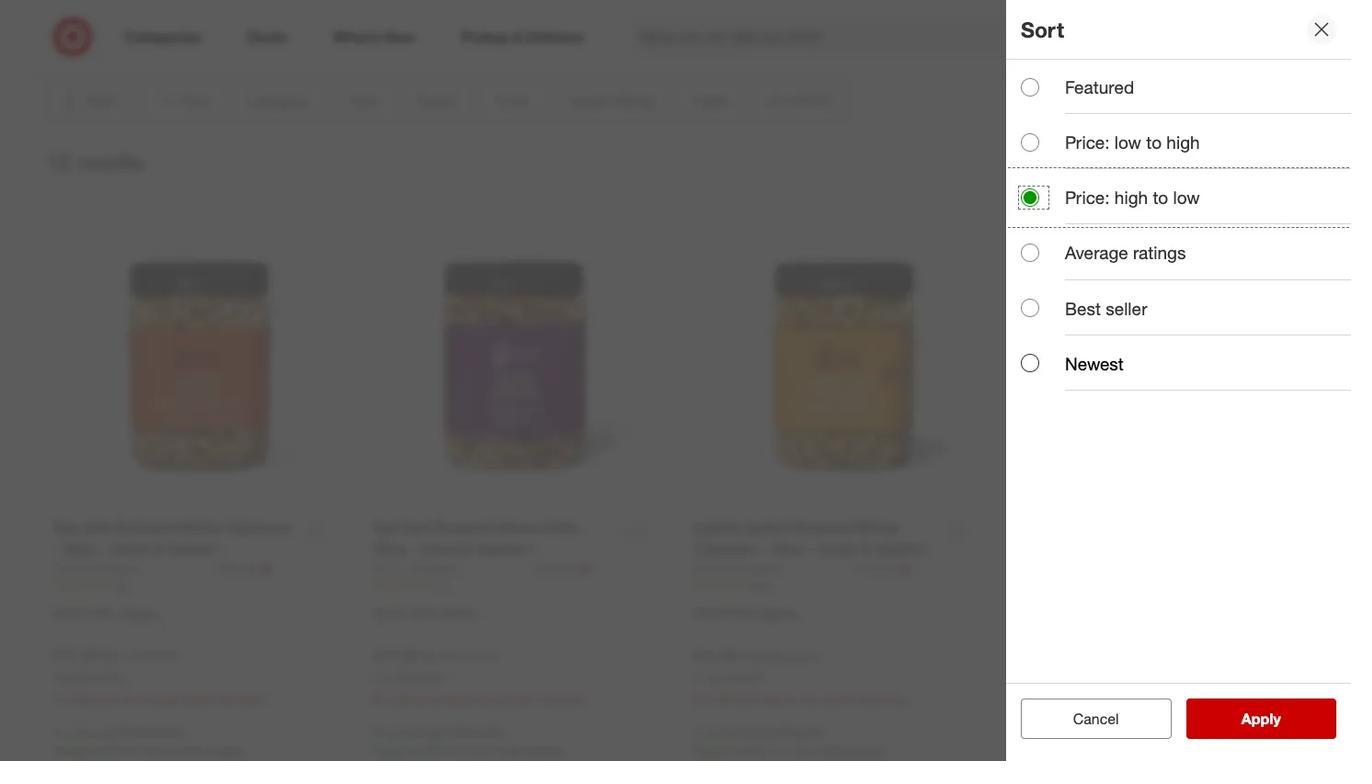 Task type: describe. For each thing, give the bounding box(es) containing it.
with for 742
[[178, 744, 202, 759]]

eligible for 777
[[439, 606, 480, 622]]

12 for 12 results
[[46, 149, 70, 174]]

to for low
[[1153, 187, 1169, 208]]

$15.99 ( $0.53 /ounce ) at huntersville for 742
[[53, 647, 179, 685]]

eligible for 854
[[759, 606, 800, 622]]

in for 742
[[53, 725, 64, 741]]

$15.99 for 854
[[694, 647, 738, 665]]

/ounce for 854
[[776, 648, 816, 664]]

ebt for 854
[[732, 606, 756, 622]]

snap for 742
[[53, 606, 88, 622]]

ratings
[[1134, 242, 1186, 264]]

) for 854
[[816, 648, 820, 664]]

items
[[668, 37, 704, 55]]

12 items
[[648, 37, 704, 55]]

hours for 777
[[462, 744, 494, 759]]

snap for 854
[[694, 606, 728, 622]]

777
[[431, 579, 449, 593]]

pickup for 777
[[525, 744, 564, 759]]

$0.53 for 742
[[105, 648, 136, 664]]

/ounce for 742
[[136, 648, 176, 664]]

in stock at  huntersville
[[1014, 726, 1145, 742]]

sort
[[1021, 16, 1065, 42]]

apply button
[[1186, 699, 1337, 740]]

in stock at  huntersville ready within 2 hours with pickup for 777
[[374, 725, 564, 759]]

newest
[[1065, 353, 1124, 374]]

/ounce for 777
[[456, 648, 496, 664]]

in stock at  huntersville ready within 2 hours with pickup for 854
[[694, 725, 884, 759]]

snap for 777
[[374, 606, 408, 622]]

pickup for 742
[[205, 744, 244, 759]]

in for 777
[[374, 725, 384, 741]]

2 for 854
[[771, 744, 779, 759]]

apply
[[1242, 710, 1281, 729]]

0 vertical spatial low
[[1115, 132, 1142, 153]]

price: for price: high to low
[[1065, 187, 1110, 208]]

$0.53 for 777
[[425, 648, 456, 664]]

What can we help you find? suggestions appear below search field
[[629, 17, 1087, 57]]

2 for 777
[[451, 744, 458, 759]]

cancel
[[1074, 710, 1119, 729]]

ready within 2 hours
[[1171, 144, 1309, 162]]

ready for 742
[[53, 744, 90, 759]]

( for 742
[[101, 648, 105, 664]]

777 link
[[374, 578, 657, 594]]

to for high
[[1147, 132, 1162, 153]]

$15.99 for 742
[[53, 647, 97, 665]]

$0.53 for 854
[[745, 648, 776, 664]]

average
[[1065, 242, 1129, 264]]

cancel button
[[1021, 699, 1172, 740]]

average ratings
[[1065, 242, 1186, 264]]

742
[[110, 579, 129, 593]]

854 link
[[694, 578, 977, 594]]



Task type: locate. For each thing, give the bounding box(es) containing it.
1 horizontal spatial eligible
[[439, 606, 480, 622]]

2 horizontal spatial snap ebt eligible
[[694, 606, 800, 622]]

eligible
[[119, 606, 159, 622], [439, 606, 480, 622], [759, 606, 800, 622]]

snap ebt eligible for 777
[[374, 606, 480, 622]]

( for 854
[[741, 648, 745, 664]]

hours
[[1272, 144, 1309, 162], [142, 744, 174, 759], [462, 744, 494, 759], [782, 744, 815, 759]]

12 for 12 items
[[648, 37, 664, 55]]

sort dialog
[[1007, 0, 1352, 762]]

1 $0.53 from the left
[[105, 648, 136, 664]]

low up ratings
[[1173, 187, 1200, 208]]

2 horizontal spatial with
[[818, 744, 842, 759]]

within for 854
[[734, 744, 768, 759]]

1 horizontal spatial $15.99 ( $0.53 /ounce ) at huntersville
[[374, 647, 500, 685]]

1 snap from the left
[[53, 606, 88, 622]]

) down 777 link
[[496, 648, 500, 664]]

0 horizontal spatial high
[[1115, 187, 1148, 208]]

2 $0.53 from the left
[[425, 648, 456, 664]]

) for 777
[[496, 648, 500, 664]]

ebt for 777
[[411, 606, 435, 622]]

$15.99 for 777
[[374, 647, 418, 665]]

$15.99
[[53, 647, 97, 665], [374, 647, 418, 665], [694, 647, 738, 665]]

$15.99 ( $0.53 /ounce ) at huntersville for 854
[[694, 647, 820, 685]]

2 horizontal spatial )
[[816, 648, 820, 664]]

3 eligible from the left
[[759, 606, 800, 622]]

1 horizontal spatial in stock at  huntersville ready within 2 hours with pickup
[[374, 725, 564, 759]]

1 horizontal spatial ebt
[[411, 606, 435, 622]]

1 eligible from the left
[[119, 606, 159, 622]]

2 eligible from the left
[[439, 606, 480, 622]]

best
[[1065, 298, 1101, 319]]

snap ebt eligible for 742
[[53, 606, 159, 622]]

2 /ounce from the left
[[456, 648, 496, 664]]

12 left results at the left
[[46, 149, 70, 174]]

2 in stock at  huntersville ready within 2 hours with pickup from the left
[[374, 725, 564, 759]]

1 ) from the left
[[176, 648, 179, 664]]

to up price: high to low
[[1147, 132, 1162, 153]]

( for 777
[[421, 648, 425, 664]]

high
[[1167, 132, 1200, 153], [1115, 187, 1148, 208]]

12
[[648, 37, 664, 55], [46, 149, 70, 174]]

1 $15.99 from the left
[[53, 647, 97, 665]]

1 horizontal spatial /ounce
[[456, 648, 496, 664]]

pickup
[[205, 744, 244, 759], [525, 744, 564, 759], [846, 744, 884, 759]]

results
[[76, 149, 144, 174]]

2 horizontal spatial eligible
[[759, 606, 800, 622]]

(
[[101, 648, 105, 664], [421, 648, 425, 664], [741, 648, 745, 664]]

)
[[176, 648, 179, 664], [496, 648, 500, 664], [816, 648, 820, 664]]

854
[[751, 579, 769, 593]]

2 horizontal spatial snap
[[694, 606, 728, 622]]

0 vertical spatial price:
[[1065, 132, 1110, 153]]

1 horizontal spatial $0.53
[[425, 648, 456, 664]]

1 pickup from the left
[[205, 744, 244, 759]]

1 horizontal spatial $15.99
[[374, 647, 418, 665]]

to up ratings
[[1153, 187, 1169, 208]]

0 vertical spatial to
[[1147, 132, 1162, 153]]

2 pickup from the left
[[525, 744, 564, 759]]

3 $0.53 from the left
[[745, 648, 776, 664]]

huntersville
[[66, 671, 123, 685], [386, 671, 444, 685], [706, 671, 764, 685], [1026, 672, 1084, 686], [117, 725, 184, 741], [437, 725, 504, 741], [757, 725, 825, 741], [1078, 726, 1145, 742]]

$15.99 ( $0.53 /ounce ) at huntersville
[[53, 647, 179, 685], [374, 647, 500, 685], [694, 647, 820, 685]]

2 ) from the left
[[496, 648, 500, 664]]

price: high to low
[[1065, 187, 1200, 208]]

2 horizontal spatial $15.99 ( $0.53 /ounce ) at huntersville
[[694, 647, 820, 685]]

with
[[178, 744, 202, 759], [498, 744, 522, 759], [818, 744, 842, 759]]

1 horizontal spatial high
[[1167, 132, 1200, 153]]

1 vertical spatial 12
[[46, 149, 70, 174]]

0 horizontal spatial $15.99 ( $0.53 /ounce ) at huntersville
[[53, 647, 179, 685]]

3 snap ebt eligible from the left
[[694, 606, 800, 622]]

0 horizontal spatial pickup
[[205, 744, 244, 759]]

price: low to high
[[1065, 132, 1200, 153]]

2 horizontal spatial /ounce
[[776, 648, 816, 664]]

) down 742 link
[[176, 648, 179, 664]]

low
[[1115, 132, 1142, 153], [1173, 187, 1200, 208]]

$0.53 down 777
[[425, 648, 456, 664]]

/ounce down 742 link
[[136, 648, 176, 664]]

2 horizontal spatial ebt
[[732, 606, 756, 622]]

1 vertical spatial to
[[1153, 187, 1169, 208]]

high up price: high to low
[[1167, 132, 1200, 153]]

snap ebt eligible down 742
[[53, 606, 159, 622]]

high down price: low to high
[[1115, 187, 1148, 208]]

1 ( from the left
[[101, 648, 105, 664]]

hours for 854
[[782, 744, 815, 759]]

3 $15.99 ( $0.53 /ounce ) at huntersville from the left
[[694, 647, 820, 685]]

$0.53 down 854
[[745, 648, 776, 664]]

ebt
[[91, 606, 115, 622], [411, 606, 435, 622], [732, 606, 756, 622]]

1 $15.99 ( $0.53 /ounce ) at huntersville from the left
[[53, 647, 179, 685]]

ebt down 742
[[91, 606, 115, 622]]

stock
[[67, 725, 99, 741], [388, 725, 419, 741], [708, 725, 739, 741], [1028, 726, 1059, 742]]

eligible down 777
[[439, 606, 480, 622]]

price: down featured
[[1065, 132, 1110, 153]]

$15.99 ( $0.53 /ounce ) at huntersville down 854
[[694, 647, 820, 685]]

price:
[[1065, 132, 1110, 153], [1065, 187, 1110, 208]]

0 horizontal spatial )
[[176, 648, 179, 664]]

1 vertical spatial high
[[1115, 187, 1148, 208]]

ready for 777
[[374, 744, 410, 759]]

within for 742
[[94, 744, 128, 759]]

2 with from the left
[[498, 744, 522, 759]]

1 horizontal spatial with
[[498, 744, 522, 759]]

None radio
[[1021, 188, 1040, 207], [1021, 244, 1040, 262], [1021, 299, 1040, 318], [1021, 354, 1040, 373], [1021, 188, 1040, 207], [1021, 244, 1040, 262], [1021, 299, 1040, 318], [1021, 354, 1040, 373]]

2 ebt from the left
[[411, 606, 435, 622]]

1 with from the left
[[178, 744, 202, 759]]

with for 777
[[498, 744, 522, 759]]

in stock at  huntersville ready within 2 hours with pickup for 742
[[53, 725, 244, 759]]

2 horizontal spatial $0.53
[[745, 648, 776, 664]]

snap ebt eligible
[[53, 606, 159, 622], [374, 606, 480, 622], [694, 606, 800, 622]]

$15.99 ( $0.53 /ounce ) at huntersville down 777
[[374, 647, 500, 685]]

2 for 742
[[131, 744, 138, 759]]

2 horizontal spatial (
[[741, 648, 745, 664]]

2 $15.99 ( $0.53 /ounce ) at huntersville from the left
[[374, 647, 500, 685]]

within for 777
[[414, 744, 448, 759]]

eligible down 742
[[119, 606, 159, 622]]

12 left "items"
[[648, 37, 664, 55]]

ebt for 742
[[91, 606, 115, 622]]

1 horizontal spatial low
[[1173, 187, 1200, 208]]

0 horizontal spatial in stock at  huntersville ready within 2 hours with pickup
[[53, 725, 244, 759]]

snap
[[53, 606, 88, 622], [374, 606, 408, 622], [694, 606, 728, 622]]

2
[[1259, 144, 1268, 162], [131, 744, 138, 759], [451, 744, 458, 759], [771, 744, 779, 759]]

0 vertical spatial 12
[[648, 37, 664, 55]]

/ounce down 777 link
[[456, 648, 496, 664]]

low up price: high to low
[[1115, 132, 1142, 153]]

seller
[[1106, 298, 1148, 319]]

best seller
[[1065, 298, 1148, 319]]

$0.53 down 742
[[105, 648, 136, 664]]

0 horizontal spatial with
[[178, 744, 202, 759]]

0 vertical spatial high
[[1167, 132, 1200, 153]]

price: up average
[[1065, 187, 1110, 208]]

/ounce
[[136, 648, 176, 664], [456, 648, 496, 664], [776, 648, 816, 664]]

0 horizontal spatial /ounce
[[136, 648, 176, 664]]

1 horizontal spatial snap ebt eligible
[[374, 606, 480, 622]]

1 /ounce from the left
[[136, 648, 176, 664]]

in stock at  huntersville ready within 2 hours with pickup
[[53, 725, 244, 759], [374, 725, 564, 759], [694, 725, 884, 759]]

at huntersville
[[1014, 672, 1084, 686]]

3 ) from the left
[[816, 648, 820, 664]]

) for 742
[[176, 648, 179, 664]]

snap ebt eligible down 777
[[374, 606, 480, 622]]

0 horizontal spatial (
[[101, 648, 105, 664]]

1 horizontal spatial (
[[421, 648, 425, 664]]

in for 854
[[694, 725, 704, 741]]

2 snap ebt eligible from the left
[[374, 606, 480, 622]]

featured
[[1065, 76, 1135, 98]]

to
[[1147, 132, 1162, 153], [1153, 187, 1169, 208]]

2 $15.99 from the left
[[374, 647, 418, 665]]

3 ( from the left
[[741, 648, 745, 664]]

snap ebt eligible down 854
[[694, 606, 800, 622]]

1 ebt from the left
[[91, 606, 115, 622]]

2 horizontal spatial pickup
[[846, 744, 884, 759]]

1 in stock at  huntersville ready within 2 hours with pickup from the left
[[53, 725, 244, 759]]

0 horizontal spatial $0.53
[[105, 648, 136, 664]]

price: for price: low to high
[[1065, 132, 1110, 153]]

0 horizontal spatial low
[[1115, 132, 1142, 153]]

3 pickup from the left
[[846, 744, 884, 759]]

2 snap from the left
[[374, 606, 408, 622]]

pickup for 854
[[846, 744, 884, 759]]

1 vertical spatial price:
[[1065, 187, 1110, 208]]

3 ebt from the left
[[732, 606, 756, 622]]

ebt down 777
[[411, 606, 435, 622]]

stock for 777
[[388, 725, 419, 741]]

with for 854
[[818, 744, 842, 759]]

snap ebt eligible for 854
[[694, 606, 800, 622]]

0 horizontal spatial 12
[[46, 149, 70, 174]]

3 in stock at  huntersville ready within 2 hours with pickup from the left
[[694, 725, 884, 759]]

742 link
[[53, 578, 337, 594]]

$15.99 ( $0.53 /ounce ) at huntersville for 777
[[374, 647, 500, 685]]

ready for 854
[[694, 744, 730, 759]]

12 results
[[46, 149, 144, 174]]

1 vertical spatial low
[[1173, 187, 1200, 208]]

3 $15.99 from the left
[[694, 647, 738, 665]]

0 horizontal spatial snap ebt eligible
[[53, 606, 159, 622]]

at
[[1171, 165, 1184, 183], [53, 671, 63, 685], [374, 671, 383, 685], [694, 671, 703, 685], [1014, 672, 1023, 686], [103, 725, 114, 741], [423, 725, 434, 741], [743, 725, 754, 741], [1063, 726, 1074, 742]]

0 horizontal spatial eligible
[[119, 606, 159, 622]]

3 with from the left
[[818, 744, 842, 759]]

3 snap from the left
[[694, 606, 728, 622]]

in
[[53, 725, 64, 741], [374, 725, 384, 741], [694, 725, 704, 741], [1014, 726, 1024, 742]]

1 horizontal spatial 12
[[648, 37, 664, 55]]

eligible for 742
[[119, 606, 159, 622]]

within
[[1217, 144, 1255, 162], [94, 744, 128, 759], [414, 744, 448, 759], [734, 744, 768, 759]]

1 horizontal spatial )
[[496, 648, 500, 664]]

$15.99 ( $0.53 /ounce ) at huntersville down 742
[[53, 647, 179, 685]]

$0.53
[[105, 648, 136, 664], [425, 648, 456, 664], [745, 648, 776, 664]]

stock for 742
[[67, 725, 99, 741]]

stock for 854
[[708, 725, 739, 741]]

1 horizontal spatial snap
[[374, 606, 408, 622]]

) down 854 link
[[816, 648, 820, 664]]

0 horizontal spatial ebt
[[91, 606, 115, 622]]

eligible down 854
[[759, 606, 800, 622]]

2 ( from the left
[[421, 648, 425, 664]]

1 horizontal spatial pickup
[[525, 744, 564, 759]]

3 /ounce from the left
[[776, 648, 816, 664]]

None radio
[[1021, 78, 1040, 96], [1021, 133, 1040, 152], [1021, 78, 1040, 96], [1021, 133, 1040, 152]]

0 horizontal spatial $15.99
[[53, 647, 97, 665]]

2 horizontal spatial in stock at  huntersville ready within 2 hours with pickup
[[694, 725, 884, 759]]

0 horizontal spatial snap
[[53, 606, 88, 622]]

ebt down 854
[[732, 606, 756, 622]]

1 price: from the top
[[1065, 132, 1110, 153]]

2 horizontal spatial $15.99
[[694, 647, 738, 665]]

/ounce down 854 link
[[776, 648, 816, 664]]

ready
[[1171, 144, 1213, 162], [53, 744, 90, 759], [374, 744, 410, 759], [694, 744, 730, 759]]

hours for 742
[[142, 744, 174, 759]]

1 snap ebt eligible from the left
[[53, 606, 159, 622]]

2 price: from the top
[[1065, 187, 1110, 208]]



Task type: vqa. For each thing, say whether or not it's contained in the screenshot.
THE & in Pickup & Delivery link
no



